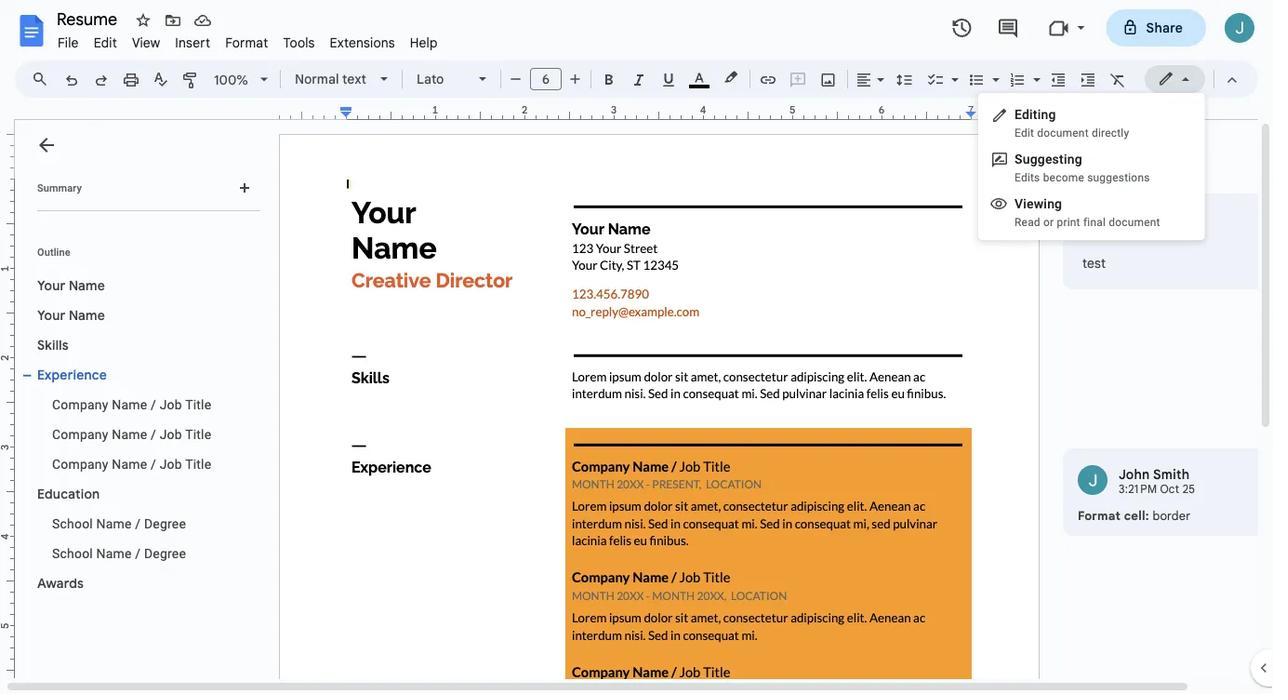 Task type: vqa. For each thing, say whether or not it's contained in the screenshot.
Edit
yes



Task type: describe. For each thing, give the bounding box(es) containing it.
border
[[1153, 508, 1192, 523]]

awards
[[37, 575, 84, 591]]

suggestions
[[1088, 171, 1151, 184]]

document inside e diting edit document directly
[[1038, 127, 1090, 140]]

25 for john smith 3:21 pm oct 25
[[1183, 483, 1196, 496]]

3 company from the top
[[52, 456, 108, 472]]

john for john smith 3:21 pm oct 25
[[1120, 466, 1151, 483]]

john smith image for john smith 3:11 pm oct 25
[[1079, 210, 1108, 240]]

john smith 3:11 pm oct 25
[[1120, 211, 1194, 241]]

summary
[[37, 182, 82, 194]]

2 title from the top
[[185, 427, 212, 442]]

oct for john smith 3:21 pm oct 25
[[1161, 483, 1180, 496]]

Zoom text field
[[209, 67, 254, 93]]

summary heading
[[37, 181, 82, 195]]

text
[[343, 71, 367, 87]]

1 your name from the top
[[37, 277, 105, 294]]

tools
[[283, 34, 315, 51]]

2 degree from the top
[[144, 546, 186, 561]]

3 company name / job title from the top
[[52, 456, 212, 472]]

2 job from the top
[[160, 427, 182, 442]]

1 company from the top
[[52, 397, 108, 412]]

share button
[[1107, 9, 1207, 47]]

edits
[[1015, 171, 1041, 184]]

1 title from the top
[[185, 397, 212, 412]]

menu bar inside menu bar banner
[[50, 24, 445, 55]]

become
[[1044, 171, 1085, 184]]

1 your from the top
[[37, 277, 66, 294]]

or
[[1044, 216, 1055, 229]]

3 title from the top
[[185, 456, 212, 472]]

print
[[1058, 216, 1081, 229]]

uggesting
[[1023, 151, 1083, 167]]

lato
[[417, 71, 444, 87]]

2 company name / job title from the top
[[52, 427, 212, 442]]

1 company name / job title from the top
[[52, 397, 212, 412]]

Star checkbox
[[130, 7, 156, 34]]

john smith image for john smith 3:21 pm oct 25
[[1079, 465, 1108, 495]]

format cell: border
[[1079, 508, 1192, 523]]

1 degree from the top
[[144, 516, 186, 531]]

experience
[[37, 367, 107, 383]]

2 your from the top
[[37, 307, 66, 323]]

v iewing read or print final document
[[1015, 196, 1161, 229]]

final
[[1084, 216, 1107, 229]]

read
[[1015, 216, 1041, 229]]

edit inside menu item
[[94, 34, 117, 51]]

edit menu item
[[86, 32, 125, 54]]

styles list. normal text selected. option
[[295, 66, 369, 92]]

1 school name / degree from the top
[[52, 516, 186, 531]]

top margin image
[[0, 135, 14, 184]]

left margin image
[[280, 105, 352, 119]]

e diting edit document directly
[[1015, 107, 1130, 140]]

25 for john smith 3:11 pm oct 25
[[1182, 228, 1194, 241]]

normal
[[295, 71, 339, 87]]

insert image image
[[818, 66, 840, 92]]

cell:
[[1125, 508, 1150, 523]]

insert menu item
[[168, 32, 218, 54]]

v
[[1015, 196, 1024, 211]]

lato option
[[417, 66, 468, 92]]

Font size text field
[[531, 68, 561, 90]]

1 school from the top
[[52, 516, 93, 531]]

edit inside e diting edit document directly
[[1015, 127, 1035, 140]]

2 company from the top
[[52, 427, 108, 442]]



Task type: locate. For each thing, give the bounding box(es) containing it.
smith for john smith 3:11 pm oct 25
[[1154, 211, 1191, 228]]

25 right 3:11 pm
[[1182, 228, 1194, 241]]

highlight color image
[[721, 66, 742, 88]]

/
[[151, 397, 156, 412], [151, 427, 156, 442], [151, 456, 156, 472], [135, 516, 141, 531], [135, 546, 141, 561]]

0 vertical spatial title
[[185, 397, 212, 412]]

3:21 pm
[[1120, 483, 1158, 496]]

0 vertical spatial john smith image
[[1079, 210, 1108, 240]]

document right final
[[1109, 216, 1161, 229]]

john smith image
[[1079, 210, 1108, 240], [1079, 465, 1108, 495]]

your down outline
[[37, 277, 66, 294]]

2 smith from the top
[[1154, 466, 1191, 483]]

smith right final
[[1154, 211, 1191, 228]]

menu containing e
[[979, 93, 1206, 240]]

0 vertical spatial format
[[225, 34, 268, 51]]

file menu item
[[50, 32, 86, 54]]

e
[[1015, 107, 1023, 122]]

john
[[1120, 211, 1151, 228], [1120, 466, 1151, 483]]

menu
[[979, 93, 1206, 240]]

smith inside john smith 3:11 pm oct 25
[[1154, 211, 1191, 228]]

share
[[1147, 20, 1184, 36]]

2 vertical spatial title
[[185, 456, 212, 472]]

line & paragraph spacing image
[[895, 66, 916, 92]]

oct right 3:11 pm
[[1159, 228, 1179, 241]]

help
[[410, 34, 438, 51]]

edit down e on the right top
[[1015, 127, 1035, 140]]

oct for john smith 3:11 pm oct 25
[[1159, 228, 1179, 241]]

2 school from the top
[[52, 546, 93, 561]]

1 vertical spatial job
[[160, 427, 182, 442]]

0 horizontal spatial format
[[225, 34, 268, 51]]

Font size field
[[530, 68, 570, 91]]

2 john from the top
[[1120, 466, 1151, 483]]

john smith image up 'test'
[[1079, 210, 1108, 240]]

outline
[[37, 246, 70, 258]]

0 vertical spatial your
[[37, 277, 66, 294]]

0 vertical spatial oct
[[1159, 228, 1179, 241]]

diting
[[1023, 107, 1057, 122]]

Zoom field
[[207, 66, 276, 94]]

application containing share
[[0, 0, 1274, 694]]

1 vertical spatial your
[[37, 307, 66, 323]]

john inside john smith 3:11 pm oct 25
[[1120, 211, 1151, 228]]

1 horizontal spatial document
[[1109, 216, 1161, 229]]

company
[[52, 397, 108, 412], [52, 427, 108, 442], [52, 456, 108, 472]]

1 horizontal spatial format
[[1079, 508, 1121, 523]]

2 vertical spatial company
[[52, 456, 108, 472]]

0 horizontal spatial document
[[1038, 127, 1090, 140]]

menu bar containing file
[[50, 24, 445, 55]]

format for format
[[225, 34, 268, 51]]

main toolbar
[[55, 65, 1133, 94]]

0 vertical spatial document
[[1038, 127, 1090, 140]]

view menu item
[[125, 32, 168, 54]]

0 horizontal spatial edit
[[94, 34, 117, 51]]

company name / job title
[[52, 397, 212, 412], [52, 427, 212, 442], [52, 456, 212, 472]]

right margin image
[[967, 105, 1039, 119]]

insert
[[175, 34, 210, 51]]

your name down outline
[[37, 277, 105, 294]]

john right final
[[1120, 211, 1151, 228]]

smith up border
[[1154, 466, 1191, 483]]

school name / degree down education at bottom left
[[52, 516, 186, 531]]

0 vertical spatial smith
[[1154, 211, 1191, 228]]

extensions menu item
[[323, 32, 403, 54]]

1 vertical spatial title
[[185, 427, 212, 442]]

Menus field
[[23, 66, 64, 92]]

text color image
[[690, 66, 710, 88]]

1 john from the top
[[1120, 211, 1151, 228]]

smith inside john smith 3:21 pm oct 25
[[1154, 466, 1191, 483]]

1 vertical spatial john smith image
[[1079, 465, 1108, 495]]

skills
[[37, 337, 69, 353]]

1 vertical spatial your name
[[37, 307, 105, 323]]

format for format cell: border
[[1079, 508, 1121, 523]]

25 inside john smith 3:11 pm oct 25
[[1182, 228, 1194, 241]]

edit down rename text box
[[94, 34, 117, 51]]

1 vertical spatial john
[[1120, 466, 1151, 483]]

your name
[[37, 277, 105, 294], [37, 307, 105, 323]]

list
[[1064, 194, 1274, 536]]

2 your name from the top
[[37, 307, 105, 323]]

file
[[58, 34, 79, 51]]

normal text
[[295, 71, 367, 87]]

title
[[185, 397, 212, 412], [185, 427, 212, 442], [185, 456, 212, 472]]

1 vertical spatial oct
[[1161, 483, 1180, 496]]

john for john smith 3:11 pm oct 25
[[1120, 211, 1151, 228]]

your name up skills
[[37, 307, 105, 323]]

0 vertical spatial john
[[1120, 211, 1151, 228]]

1 vertical spatial company name / job title
[[52, 427, 212, 442]]

1 job from the top
[[160, 397, 182, 412]]

0 vertical spatial school
[[52, 516, 93, 531]]

0 vertical spatial 25
[[1182, 228, 1194, 241]]

0 vertical spatial company name / job title
[[52, 397, 212, 412]]

iewing
[[1024, 196, 1063, 211]]

25 inside john smith 3:21 pm oct 25
[[1183, 483, 1196, 496]]

school
[[52, 516, 93, 531], [52, 546, 93, 561]]

john smith 3:21 pm oct 25
[[1120, 466, 1196, 496]]

format
[[225, 34, 268, 51], [1079, 508, 1121, 523]]

25 up border
[[1183, 483, 1196, 496]]

school name / degree up awards
[[52, 546, 186, 561]]

oct inside john smith 3:11 pm oct 25
[[1159, 228, 1179, 241]]

format inside menu item
[[225, 34, 268, 51]]

0 vertical spatial your name
[[37, 277, 105, 294]]

oct
[[1159, 228, 1179, 241], [1161, 483, 1180, 496]]

1 john smith image from the top
[[1079, 210, 1108, 240]]

test
[[1083, 255, 1107, 271]]

john smith image left 3:21 pm
[[1079, 465, 1108, 495]]

edit
[[94, 34, 117, 51], [1015, 127, 1035, 140]]

0 vertical spatial company
[[52, 397, 108, 412]]

school name / degree
[[52, 516, 186, 531], [52, 546, 186, 561]]

Rename text field
[[50, 7, 128, 30]]

mode and view toolbar
[[1145, 60, 1248, 98]]

1 vertical spatial company
[[52, 427, 108, 442]]

tools menu item
[[276, 32, 323, 54]]

extensions
[[330, 34, 395, 51]]

menu bar
[[50, 24, 445, 55]]

3:11 pm
[[1120, 228, 1156, 241]]

format left 'cell:'
[[1079, 508, 1121, 523]]

s
[[1015, 151, 1023, 167]]

align & indent image
[[854, 66, 876, 92]]

school down education at bottom left
[[52, 516, 93, 531]]

menu bar banner
[[0, 0, 1274, 694]]

3 job from the top
[[160, 456, 182, 472]]

document
[[1038, 127, 1090, 140], [1109, 216, 1161, 229]]

0 vertical spatial job
[[160, 397, 182, 412]]

school up awards
[[52, 546, 93, 561]]

job
[[160, 397, 182, 412], [160, 427, 182, 442], [160, 456, 182, 472]]

1 vertical spatial document
[[1109, 216, 1161, 229]]

oct inside john smith 3:21 pm oct 25
[[1161, 483, 1180, 496]]

document outline element
[[15, 120, 268, 679]]

2 john smith image from the top
[[1079, 465, 1108, 495]]

format up zoom field at the left of the page
[[225, 34, 268, 51]]

1 vertical spatial school
[[52, 546, 93, 561]]

view
[[132, 34, 160, 51]]

1 vertical spatial format
[[1079, 508, 1121, 523]]

outline heading
[[15, 245, 268, 271]]

your up skills
[[37, 307, 66, 323]]

oct up border
[[1161, 483, 1180, 496]]

1 vertical spatial degree
[[144, 546, 186, 561]]

smith
[[1154, 211, 1191, 228], [1154, 466, 1191, 483]]

application
[[0, 0, 1274, 694]]

document inside 'v iewing read or print final document'
[[1109, 216, 1161, 229]]

1 vertical spatial smith
[[1154, 466, 1191, 483]]

25
[[1182, 228, 1194, 241], [1183, 483, 1196, 496]]

smith for john smith 3:21 pm oct 25
[[1154, 466, 1191, 483]]

format inside list
[[1079, 508, 1121, 523]]

help menu item
[[403, 32, 445, 54]]

1 horizontal spatial edit
[[1015, 127, 1035, 140]]

2 vertical spatial job
[[160, 456, 182, 472]]

1 vertical spatial edit
[[1015, 127, 1035, 140]]

document up uggesting at the top right of page
[[1038, 127, 1090, 140]]

john inside john smith 3:21 pm oct 25
[[1120, 466, 1151, 483]]

2 vertical spatial company name / job title
[[52, 456, 212, 472]]

1 vertical spatial school name / degree
[[52, 546, 186, 561]]

0 vertical spatial edit
[[94, 34, 117, 51]]

0 vertical spatial school name / degree
[[52, 516, 186, 531]]

your
[[37, 277, 66, 294], [37, 307, 66, 323]]

1 smith from the top
[[1154, 211, 1191, 228]]

1 vertical spatial 25
[[1183, 483, 1196, 496]]

0 vertical spatial degree
[[144, 516, 186, 531]]

format menu item
[[218, 32, 276, 54]]

education
[[37, 486, 100, 502]]

s uggesting edits become suggestions
[[1015, 151, 1151, 184]]

john up format cell: border
[[1120, 466, 1151, 483]]

degree
[[144, 516, 186, 531], [144, 546, 186, 561]]

list containing john smith
[[1064, 194, 1274, 536]]

directly
[[1092, 127, 1130, 140]]

name
[[69, 277, 105, 294], [69, 307, 105, 323], [112, 397, 147, 412], [112, 427, 147, 442], [112, 456, 147, 472], [96, 516, 132, 531], [96, 546, 132, 561]]

2 school name / degree from the top
[[52, 546, 186, 561]]



